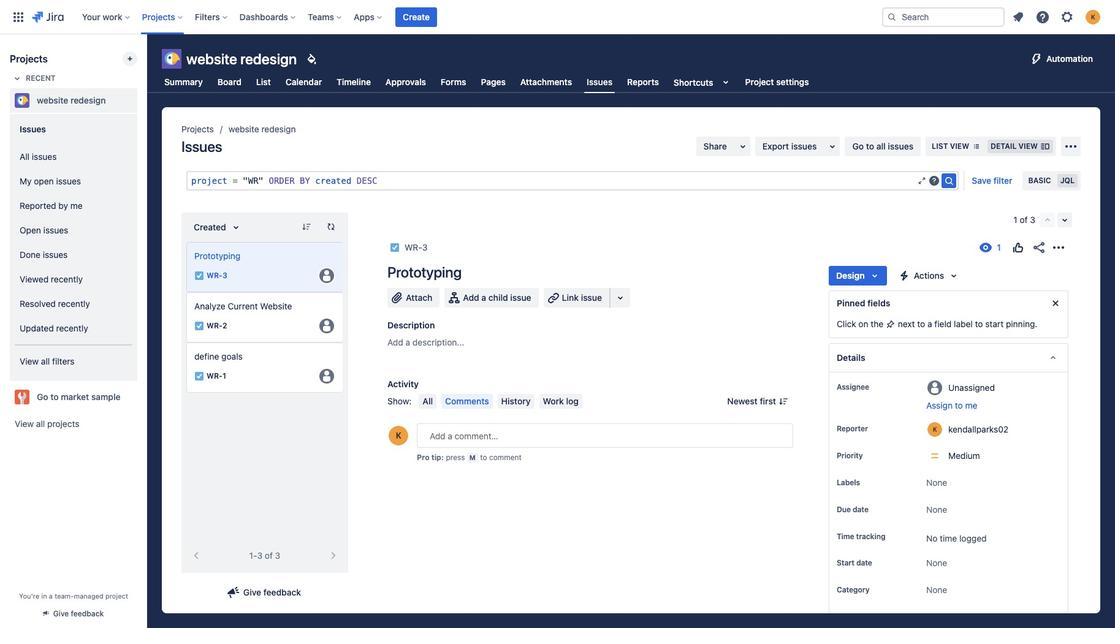 Task type: locate. For each thing, give the bounding box(es) containing it.
1 horizontal spatial of
[[1020, 215, 1028, 225]]

1 horizontal spatial 1
[[1014, 215, 1018, 225]]

date for due date
[[853, 505, 869, 515]]

wr- for analyze current website
[[207, 322, 223, 331]]

task image up analyze
[[194, 271, 204, 281]]

2 none from the top
[[927, 505, 948, 515]]

reported by me link
[[15, 194, 132, 218]]

next to a field label to start pinning.
[[896, 319, 1038, 329]]

created button
[[186, 218, 248, 237]]

website right "projects" link
[[229, 124, 259, 134]]

approvals
[[386, 77, 426, 87]]

0 horizontal spatial wr-3
[[207, 271, 227, 281]]

issues left list view
[[888, 141, 914, 151]]

reports
[[627, 77, 659, 87]]

0 horizontal spatial go
[[37, 392, 48, 402]]

jql
[[1061, 176, 1075, 185]]

1 vertical spatial list
[[932, 142, 948, 151]]

1 vertical spatial projects
[[10, 53, 48, 64]]

me inside reported by me 'link'
[[70, 200, 83, 211]]

JQL query field
[[188, 172, 918, 190]]

add for add a child issue
[[463, 293, 479, 303]]

1 horizontal spatial add
[[463, 293, 479, 303]]

list up syntax help icon
[[932, 142, 948, 151]]

0 vertical spatial of
[[1020, 215, 1028, 225]]

redesign down list link
[[262, 124, 296, 134]]

1 view from the left
[[950, 142, 970, 151]]

all for projects
[[36, 419, 45, 429]]

to inside assign to me button
[[955, 400, 963, 411]]

task image for define goals
[[194, 372, 204, 381]]

issues inside dropdown button
[[792, 141, 817, 151]]

0 horizontal spatial me
[[70, 200, 83, 211]]

prototyping down created popup button
[[194, 251, 241, 261]]

my
[[20, 176, 32, 186]]

add left child
[[463, 293, 479, 303]]

a
[[482, 293, 486, 303], [928, 319, 933, 329], [406, 337, 410, 348], [49, 592, 53, 600]]

0 vertical spatial me
[[70, 200, 83, 211]]

1 vertical spatial all
[[41, 356, 50, 366]]

2 vertical spatial projects
[[182, 124, 214, 134]]

viewed recently link
[[15, 267, 132, 292]]

view left projects
[[15, 419, 34, 429]]

1 vertical spatial of
[[265, 551, 273, 561]]

website down recent
[[37, 95, 68, 105]]

1 task element from the top
[[186, 242, 343, 293]]

history button
[[498, 394, 534, 409]]

1 vertical spatial prototyping
[[388, 264, 462, 281]]

2 view from the left
[[1019, 142, 1038, 151]]

1 vertical spatial wr-3
[[207, 271, 227, 281]]

date left due date pin to top. only you can see pinned fields. icon
[[853, 505, 869, 515]]

0 vertical spatial add
[[463, 293, 479, 303]]

view inside 'link'
[[15, 419, 34, 429]]

1 vertical spatial add
[[388, 337, 403, 348]]

2 vertical spatial website redesign
[[229, 124, 296, 134]]

0 vertical spatial date
[[853, 505, 869, 515]]

reporter pin to top. only you can see pinned fields. image
[[871, 424, 881, 434]]

0 vertical spatial redesign
[[240, 50, 297, 67]]

view right detail
[[1019, 142, 1038, 151]]

1 horizontal spatial give feedback button
[[221, 583, 309, 603]]

logged
[[960, 534, 987, 544]]

your profile and settings image
[[1086, 10, 1101, 24]]

1 vertical spatial give feedback
[[53, 610, 104, 619]]

banner containing your work
[[0, 0, 1116, 34]]

banner
[[0, 0, 1116, 34]]

issues right the export
[[792, 141, 817, 151]]

0 vertical spatial all
[[877, 141, 886, 151]]

redesign up all issues link
[[70, 95, 106, 105]]

task element containing define goals
[[186, 343, 343, 393]]

start
[[986, 319, 1004, 329]]

give feedback button down 1-3 of 3
[[221, 583, 309, 603]]

next
[[898, 319, 915, 329]]

add a description...
[[388, 337, 464, 348]]

1 horizontal spatial view
[[1019, 142, 1038, 151]]

website redesign down list link
[[229, 124, 296, 134]]

details
[[837, 353, 866, 363]]

issues up open
[[32, 151, 57, 162]]

go right export issues dropdown button
[[853, 141, 864, 151]]

give down team- on the left of the page
[[53, 610, 69, 619]]

0 horizontal spatial add
[[388, 337, 403, 348]]

recently down done issues link
[[51, 274, 83, 284]]

define goals
[[194, 351, 243, 362]]

issue right link
[[581, 293, 602, 303]]

issues up viewed recently
[[43, 249, 68, 260]]

pages link
[[479, 71, 508, 93]]

detail
[[991, 142, 1017, 151]]

task image left wr-3 link
[[390, 243, 400, 253]]

add for add a description...
[[388, 337, 403, 348]]

add to starred image down sidebar navigation image in the top left of the page
[[134, 93, 148, 108]]

view down the updated
[[20, 356, 39, 366]]

0 horizontal spatial issues
[[20, 124, 46, 134]]

0 vertical spatial prototyping
[[194, 251, 241, 261]]

0 horizontal spatial all
[[20, 151, 29, 162]]

none
[[927, 478, 948, 488], [927, 505, 948, 515], [927, 558, 948, 569], [927, 585, 948, 596]]

no
[[927, 534, 938, 544]]

1 horizontal spatial issue
[[581, 293, 602, 303]]

recently for updated recently
[[56, 323, 88, 333]]

task element containing prototyping
[[186, 242, 343, 293]]

issues down "projects" link
[[182, 138, 222, 155]]

all
[[20, 151, 29, 162], [423, 396, 433, 407]]

0 vertical spatial recently
[[51, 274, 83, 284]]

add a child issue button
[[445, 288, 539, 308]]

wr-3 inside issues list box
[[207, 271, 227, 281]]

0 horizontal spatial view
[[950, 142, 970, 151]]

all inside view all filters link
[[41, 356, 50, 366]]

0 vertical spatial wr-3
[[405, 242, 428, 253]]

board link
[[215, 71, 244, 93]]

go inside go to all issues link
[[853, 141, 864, 151]]

all for filters
[[41, 356, 50, 366]]

teams
[[308, 11, 334, 22]]

Add a comment… field
[[417, 424, 794, 448]]

0 vertical spatial list
[[256, 77, 271, 87]]

team-
[[55, 592, 74, 600]]

1 horizontal spatial wr-3
[[405, 242, 428, 253]]

1 vertical spatial recently
[[58, 298, 90, 309]]

website redesign down recent
[[37, 95, 106, 105]]

task element
[[186, 242, 343, 293], [186, 293, 343, 343], [186, 343, 343, 393]]

1 vertical spatial 1
[[223, 372, 226, 381]]

issues for topmost website redesign link
[[20, 124, 46, 134]]

0 horizontal spatial prototyping
[[194, 251, 241, 261]]

done
[[20, 249, 40, 260]]

task image
[[390, 243, 400, 253], [194, 271, 204, 281]]

your work button
[[78, 7, 135, 27]]

go to all issues
[[853, 141, 914, 151]]

on
[[859, 319, 869, 329]]

0 vertical spatial go
[[853, 141, 864, 151]]

project left =
[[191, 176, 228, 186]]

2 vertical spatial recently
[[56, 323, 88, 333]]

recently for viewed recently
[[51, 274, 83, 284]]

list link
[[254, 71, 273, 93]]

primary element
[[7, 0, 873, 34]]

wr- for prototyping
[[207, 271, 223, 281]]

1 vertical spatial go
[[37, 392, 48, 402]]

issues list box
[[186, 242, 343, 393]]

issues up the all issues
[[20, 124, 46, 134]]

projects
[[142, 11, 175, 22], [10, 53, 48, 64], [182, 124, 214, 134]]

issue right child
[[510, 293, 532, 303]]

1 vertical spatial project
[[105, 592, 128, 600]]

view
[[20, 356, 39, 366], [15, 419, 34, 429]]

redesign up list link
[[240, 50, 297, 67]]

website redesign link
[[10, 88, 132, 113], [229, 122, 296, 137]]

projects right work
[[142, 11, 175, 22]]

1 vertical spatial website redesign
[[37, 95, 106, 105]]

work log
[[543, 396, 579, 407]]

apps button
[[350, 7, 387, 27]]

me right by
[[70, 200, 83, 211]]

projects up recent
[[10, 53, 48, 64]]

list for list view
[[932, 142, 948, 151]]

give feedback down you're in a team-managed project
[[53, 610, 104, 619]]

0 vertical spatial issues
[[587, 77, 613, 87]]

calendar
[[286, 77, 322, 87]]

all inside view all projects 'link'
[[36, 419, 45, 429]]

sort descending image
[[302, 222, 312, 232]]

0 vertical spatial task image
[[194, 321, 204, 331]]

all up my
[[20, 151, 29, 162]]

0 vertical spatial view
[[20, 356, 39, 366]]

assignee pin to top. only you can see pinned fields. image
[[872, 383, 882, 393]]

give down 1-
[[243, 588, 261, 598]]

1 issue from the left
[[510, 293, 532, 303]]

issues down all issues link
[[56, 176, 81, 186]]

0 vertical spatial task image
[[390, 243, 400, 253]]

wr- up analyze
[[207, 271, 223, 281]]

of
[[1020, 215, 1028, 225], [265, 551, 273, 561]]

recently down resolved recently link
[[56, 323, 88, 333]]

1 vertical spatial give feedback button
[[36, 604, 111, 624]]

2 add to starred image from the top
[[134, 390, 148, 405]]

website redesign link down recent
[[10, 88, 132, 113]]

issues inside group
[[20, 124, 46, 134]]

pinned
[[837, 298, 866, 308]]

issues for export issues
[[792, 141, 817, 151]]

0 vertical spatial all
[[20, 151, 29, 162]]

0 horizontal spatial task image
[[194, 271, 204, 281]]

work log button
[[539, 394, 583, 409]]

0 vertical spatial project
[[191, 176, 228, 186]]

task image
[[194, 321, 204, 331], [194, 372, 204, 381]]

1 up vote options: no one has voted for this issue yet. icon
[[1014, 215, 1018, 225]]

projects link
[[182, 122, 214, 137]]

issues left reports
[[587, 77, 613, 87]]

give feedback down 1-3 of 3
[[243, 588, 301, 598]]

add to starred image
[[134, 93, 148, 108], [134, 390, 148, 405]]

0 horizontal spatial 1
[[223, 372, 226, 381]]

to for next to a field label to start pinning.
[[918, 319, 926, 329]]

a right in
[[49, 592, 53, 600]]

1 horizontal spatial project
[[191, 176, 228, 186]]

give feedback button down you're in a team-managed project
[[36, 604, 111, 624]]

jira image
[[32, 10, 64, 24], [32, 10, 64, 24]]

details element
[[829, 343, 1069, 373]]

0 vertical spatial add to starred image
[[134, 93, 148, 108]]

assign to me
[[927, 400, 978, 411]]

all right show:
[[423, 396, 433, 407]]

updated recently link
[[15, 316, 132, 341]]

0 horizontal spatial of
[[265, 551, 273, 561]]

website up the board
[[186, 50, 237, 67]]

of right 1-
[[265, 551, 273, 561]]

export issues button
[[755, 137, 840, 156]]

due date
[[837, 505, 869, 515]]

2 vertical spatial issues
[[182, 138, 222, 155]]

sample
[[91, 392, 121, 402]]

project settings link
[[743, 71, 812, 93]]

1 add to starred image from the top
[[134, 93, 148, 108]]

copy link to issue image
[[425, 242, 435, 252]]

tab list
[[155, 71, 819, 93]]

0 horizontal spatial website redesign link
[[10, 88, 132, 113]]

all for all
[[423, 396, 433, 407]]

1 vertical spatial give
[[53, 610, 69, 619]]

task element containing analyze current website
[[186, 293, 343, 343]]

to
[[866, 141, 875, 151], [918, 319, 926, 329], [975, 319, 983, 329], [50, 392, 59, 402], [955, 400, 963, 411], [480, 453, 487, 462]]

view all filters link
[[15, 350, 132, 374]]

issues
[[587, 77, 613, 87], [20, 124, 46, 134], [182, 138, 222, 155]]

create project image
[[125, 54, 135, 64]]

of up vote options: no one has voted for this issue yet. icon
[[1020, 215, 1028, 225]]

1 task image from the top
[[194, 321, 204, 331]]

0 vertical spatial give feedback
[[243, 588, 301, 598]]

1 horizontal spatial list
[[932, 142, 948, 151]]

to inside go to all issues link
[[866, 141, 875, 151]]

1 horizontal spatial projects
[[142, 11, 175, 22]]

date right start
[[857, 559, 873, 568]]

all issues link
[[15, 145, 132, 169]]

attachments
[[521, 77, 572, 87]]

priority
[[837, 451, 863, 461]]

start date
[[837, 559, 873, 568]]

show:
[[388, 396, 412, 407]]

wr- left copy link to issue image
[[405, 242, 422, 253]]

recently
[[51, 274, 83, 284], [58, 298, 90, 309], [56, 323, 88, 333]]

1 horizontal spatial issues
[[182, 138, 222, 155]]

in
[[41, 592, 47, 600]]

actions button
[[892, 266, 967, 286]]

wr- down analyze
[[207, 322, 223, 331]]

0 vertical spatial feedback
[[264, 588, 301, 598]]

list
[[256, 77, 271, 87], [932, 142, 948, 151]]

kendallparks02
[[949, 424, 1009, 435]]

link issue
[[562, 293, 602, 303]]

wr-3 up analyze
[[207, 271, 227, 281]]

menu bar
[[417, 394, 585, 409]]

1 vertical spatial me
[[966, 400, 978, 411]]

0 horizontal spatial list
[[256, 77, 271, 87]]

1 horizontal spatial go
[[853, 141, 864, 151]]

1 horizontal spatial feedback
[[264, 588, 301, 598]]

shortcuts button
[[671, 71, 736, 93]]

wr-3 link
[[405, 240, 428, 255]]

to inside go to market sample link
[[50, 392, 59, 402]]

forms link
[[438, 71, 469, 93]]

task image left wr-2
[[194, 321, 204, 331]]

0 horizontal spatial issue
[[510, 293, 532, 303]]

1 vertical spatial view
[[15, 419, 34, 429]]

feedback down managed
[[71, 610, 104, 619]]

all inside button
[[423, 396, 433, 407]]

go inside go to market sample link
[[37, 392, 48, 402]]

save filter
[[972, 175, 1013, 186]]

me down unassigned
[[966, 400, 978, 411]]

1 vertical spatial add to starred image
[[134, 390, 148, 405]]

2 vertical spatial all
[[36, 419, 45, 429]]

0 horizontal spatial give feedback button
[[36, 604, 111, 624]]

website redesign link down list link
[[229, 122, 296, 137]]

2 task element from the top
[[186, 293, 343, 343]]

all
[[877, 141, 886, 151], [41, 356, 50, 366], [36, 419, 45, 429]]

3 none from the top
[[927, 558, 948, 569]]

me inside assign to me button
[[966, 400, 978, 411]]

project right managed
[[105, 592, 128, 600]]

redesign
[[240, 50, 297, 67], [70, 95, 106, 105], [262, 124, 296, 134]]

2 horizontal spatial projects
[[182, 124, 214, 134]]

goals
[[222, 351, 243, 362]]

calendar link
[[283, 71, 325, 93]]

add to starred image right sample
[[134, 390, 148, 405]]

1 vertical spatial all
[[423, 396, 433, 407]]

0 horizontal spatial give
[[53, 610, 69, 619]]

click on the
[[837, 319, 886, 329]]

list right the board
[[256, 77, 271, 87]]

add to starred image for go to market sample
[[134, 390, 148, 405]]

syntax help image
[[930, 176, 940, 186]]

feedback down 1-3 of 3
[[264, 588, 301, 598]]

wr- down define goals
[[207, 372, 223, 381]]

0 horizontal spatial feedback
[[71, 610, 104, 619]]

assign
[[927, 400, 953, 411]]

2 issue from the left
[[581, 293, 602, 303]]

website
[[186, 50, 237, 67], [37, 95, 68, 105], [229, 124, 259, 134]]

2 task image from the top
[[194, 372, 204, 381]]

add inside add a child issue button
[[463, 293, 479, 303]]

go up view all projects
[[37, 392, 48, 402]]

website redesign up the board
[[186, 50, 297, 67]]

recently down 'viewed recently' link
[[58, 298, 90, 309]]

wr-3 up attach on the left top of the page
[[405, 242, 428, 253]]

prototyping inside issues list box
[[194, 251, 241, 261]]

2 horizontal spatial issues
[[587, 77, 613, 87]]

list inside tab list
[[256, 77, 271, 87]]

order by image
[[229, 220, 243, 235]]

2 vertical spatial website
[[229, 124, 259, 134]]

1 horizontal spatial all
[[423, 396, 433, 407]]

group containing all issues
[[15, 141, 132, 345]]

1 down define goals
[[223, 372, 226, 381]]

task image left wr-1
[[194, 372, 204, 381]]

3 task element from the top
[[186, 343, 343, 393]]

projects down summary "link"
[[182, 124, 214, 134]]

actions
[[914, 270, 945, 281]]

add down description
[[388, 337, 403, 348]]

1 vertical spatial website redesign link
[[229, 122, 296, 137]]

all issues
[[20, 151, 57, 162]]

1 vertical spatial issues
[[20, 124, 46, 134]]

prototyping down copy link to issue image
[[388, 264, 462, 281]]

1 horizontal spatial me
[[966, 400, 978, 411]]

tab list containing issues
[[155, 71, 819, 93]]

issues down "reported by me"
[[43, 225, 68, 235]]

view up search icon
[[950, 142, 970, 151]]

0 vertical spatial projects
[[142, 11, 175, 22]]

1 vertical spatial task image
[[194, 372, 204, 381]]

group
[[15, 113, 132, 381], [15, 141, 132, 345], [1041, 213, 1073, 228]]

collapse recent projects image
[[10, 71, 25, 86]]

projects inside dropdown button
[[142, 11, 175, 22]]

go
[[853, 141, 864, 151], [37, 392, 48, 402]]

import and bulk change issues image
[[1064, 139, 1079, 154]]

1 vertical spatial task image
[[194, 271, 204, 281]]

a left child
[[482, 293, 486, 303]]

wr-3
[[405, 242, 428, 253], [207, 271, 227, 281]]

projects for the projects dropdown button
[[142, 11, 175, 22]]

1 vertical spatial date
[[857, 559, 873, 568]]

all inside go to all issues link
[[877, 141, 886, 151]]



Task type: describe. For each thing, give the bounding box(es) containing it.
refresh image
[[326, 222, 336, 232]]

hide message image
[[1049, 296, 1063, 311]]

basic
[[1029, 176, 1052, 185]]

0 vertical spatial website redesign
[[186, 50, 297, 67]]

0 vertical spatial website redesign link
[[10, 88, 132, 113]]

medium
[[949, 451, 980, 461]]

tip:
[[432, 453, 444, 462]]

more information about this user image
[[928, 423, 943, 437]]

viewed recently
[[20, 274, 83, 284]]

project
[[745, 77, 774, 87]]

1 horizontal spatial task image
[[390, 243, 400, 253]]

1 vertical spatial website
[[37, 95, 68, 105]]

automation
[[1047, 53, 1093, 64]]

1 horizontal spatial prototyping
[[388, 264, 462, 281]]

list for list
[[256, 77, 271, 87]]

first
[[760, 396, 776, 407]]

a inside button
[[482, 293, 486, 303]]

task image inside issues list box
[[194, 271, 204, 281]]

by
[[300, 176, 310, 186]]

pinned fields
[[837, 298, 891, 308]]

work
[[543, 396, 564, 407]]

issue inside button
[[581, 293, 602, 303]]

go for go to all issues
[[853, 141, 864, 151]]

search image
[[887, 12, 897, 22]]

forms
[[441, 77, 466, 87]]

vote options: no one has voted for this issue yet. image
[[1011, 240, 1026, 255]]

1 vertical spatial redesign
[[70, 95, 106, 105]]

automation image
[[1030, 52, 1044, 66]]

export
[[763, 141, 789, 151]]

dashboards button
[[236, 7, 301, 27]]

website
[[260, 301, 292, 312]]

pro tip: press m to comment
[[417, 453, 522, 462]]

open issues
[[20, 225, 68, 235]]

go to all issues link
[[845, 137, 921, 156]]

0 vertical spatial website
[[186, 50, 237, 67]]

2 vertical spatial redesign
[[262, 124, 296, 134]]

managed
[[74, 592, 104, 600]]

child
[[489, 293, 508, 303]]

share button
[[696, 137, 751, 156]]

Search field
[[883, 7, 1005, 27]]

link issue button
[[544, 288, 611, 308]]

timeline link
[[334, 71, 373, 93]]

start
[[837, 559, 855, 568]]

1 horizontal spatial give
[[243, 588, 261, 598]]

log
[[566, 396, 579, 407]]

m
[[470, 454, 476, 462]]

open
[[34, 176, 54, 186]]

time
[[837, 532, 855, 542]]

issues for done issues
[[43, 249, 68, 260]]

to for go to all issues
[[866, 141, 875, 151]]

1-3 of 3
[[249, 551, 280, 561]]

issue inside button
[[510, 293, 532, 303]]

pinning.
[[1006, 319, 1038, 329]]

labels pin to top. only you can see pinned fields. image
[[863, 478, 873, 488]]

actions image
[[1052, 240, 1066, 255]]

newest first button
[[720, 394, 794, 409]]

wr-2
[[207, 322, 227, 331]]

field
[[935, 319, 952, 329]]

a left field
[[928, 319, 933, 329]]

open
[[20, 225, 41, 235]]

view for detail view
[[1019, 142, 1038, 151]]

fields
[[868, 298, 891, 308]]

your
[[82, 11, 100, 22]]

your work
[[82, 11, 122, 22]]

go for go to market sample
[[37, 392, 48, 402]]

create
[[403, 11, 430, 22]]

add to starred image for website redesign
[[134, 93, 148, 108]]

share
[[704, 141, 727, 151]]

history
[[501, 396, 531, 407]]

1 none from the top
[[927, 478, 948, 488]]

to for assign to me
[[955, 400, 963, 411]]

summary
[[164, 77, 203, 87]]

by
[[58, 200, 68, 211]]

my open issues link
[[15, 169, 132, 194]]

link web pages and more image
[[613, 291, 628, 305]]

list view
[[932, 142, 970, 151]]

current
[[228, 301, 258, 312]]

editor image
[[918, 176, 928, 186]]

3 inside issues list box
[[223, 271, 227, 281]]

appswitcher icon image
[[11, 10, 26, 24]]

a down description
[[406, 337, 410, 348]]

set project background image
[[304, 52, 319, 66]]

project settings
[[745, 77, 809, 87]]

assignee
[[837, 383, 870, 392]]

me for reported by me
[[70, 200, 83, 211]]

date for start date
[[857, 559, 873, 568]]

project inside jql query 'field'
[[191, 176, 228, 186]]

view for list view
[[950, 142, 970, 151]]

view for view all filters
[[20, 356, 39, 366]]

filters
[[195, 11, 220, 22]]

view all projects
[[15, 419, 79, 429]]

settings
[[777, 77, 809, 87]]

0 horizontal spatial projects
[[10, 53, 48, 64]]

desc
[[357, 176, 377, 186]]

notifications image
[[1011, 10, 1026, 24]]

shortcuts
[[674, 77, 714, 87]]

1 inside issues list box
[[223, 372, 226, 381]]

me for assign to me
[[966, 400, 978, 411]]

due date pin to top. only you can see pinned fields. image
[[871, 505, 881, 515]]

task image for analyze current website
[[194, 321, 204, 331]]

dashboards
[[240, 11, 288, 22]]

view all projects link
[[10, 413, 137, 435]]

go to market sample
[[37, 392, 121, 402]]

time tracking pin to top. only you can see pinned fields. image
[[888, 532, 898, 542]]

issues for "projects" link
[[182, 138, 222, 155]]

recently for resolved recently
[[58, 298, 90, 309]]

updated
[[20, 323, 54, 333]]

1 horizontal spatial give feedback
[[243, 588, 301, 598]]

apps
[[354, 11, 375, 22]]

4 none from the top
[[927, 585, 948, 596]]

settings image
[[1060, 10, 1075, 24]]

0 horizontal spatial give feedback
[[53, 610, 104, 619]]

search image
[[942, 174, 957, 188]]

0 horizontal spatial project
[[105, 592, 128, 600]]

newest first
[[728, 396, 776, 407]]

0 vertical spatial 1
[[1014, 215, 1018, 225]]

all for all issues
[[20, 151, 29, 162]]

group for 1 of 3
[[1041, 213, 1073, 228]]

projects for "projects" link
[[182, 124, 214, 134]]

sidebar navigation image
[[134, 49, 161, 74]]

approvals link
[[383, 71, 429, 93]]

reporter
[[837, 424, 868, 434]]

attach button
[[388, 288, 440, 308]]

"wr"
[[243, 176, 264, 186]]

wr- for define goals
[[207, 372, 223, 381]]

assign to me button
[[927, 400, 1056, 412]]

viewed
[[20, 274, 49, 284]]

done issues link
[[15, 243, 132, 267]]

updated recently
[[20, 323, 88, 333]]

1 horizontal spatial website redesign link
[[229, 122, 296, 137]]

open issues link
[[15, 218, 132, 243]]

label
[[954, 319, 973, 329]]

time
[[940, 534, 957, 544]]

attachments link
[[518, 71, 575, 93]]

group for issues
[[15, 141, 132, 345]]

help image
[[1036, 10, 1051, 24]]

projects
[[47, 419, 79, 429]]

view for view all projects
[[15, 419, 34, 429]]

issues for all issues
[[32, 151, 57, 162]]

group containing issues
[[15, 113, 132, 381]]

view all filters
[[20, 356, 75, 366]]

2
[[223, 322, 227, 331]]

resolved recently link
[[15, 292, 132, 316]]

design
[[836, 270, 865, 281]]

1 vertical spatial feedback
[[71, 610, 104, 619]]

project = "wr" order by created desc
[[191, 176, 377, 186]]

0 vertical spatial give feedback button
[[221, 583, 309, 603]]

due
[[837, 505, 851, 515]]

board
[[218, 77, 242, 87]]

to for go to market sample
[[50, 392, 59, 402]]

labels
[[837, 478, 860, 488]]

category
[[837, 586, 870, 595]]

issues for open issues
[[43, 225, 68, 235]]

comments button
[[442, 394, 493, 409]]

menu bar containing all
[[417, 394, 585, 409]]



Task type: vqa. For each thing, say whether or not it's contained in the screenshot.
Create another issue
no



